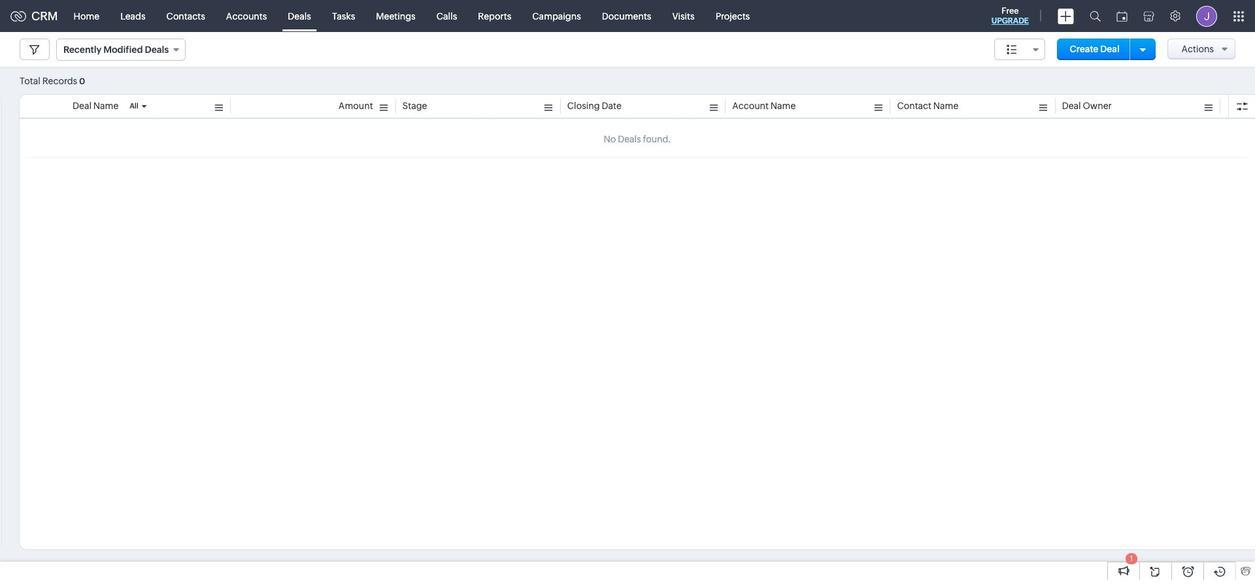 Task type: describe. For each thing, give the bounding box(es) containing it.
profile image
[[1197, 6, 1218, 26]]

logo image
[[10, 11, 26, 21]]

create menu element
[[1050, 0, 1082, 32]]

search element
[[1082, 0, 1109, 32]]

none field size
[[994, 39, 1045, 60]]



Task type: locate. For each thing, give the bounding box(es) containing it.
profile element
[[1189, 0, 1225, 32]]

None field
[[56, 39, 186, 61], [994, 39, 1045, 60], [56, 39, 186, 61]]

size image
[[1007, 44, 1017, 56]]

create menu image
[[1058, 8, 1074, 24]]

calendar image
[[1117, 11, 1128, 21]]

search image
[[1090, 10, 1101, 22]]



Task type: vqa. For each thing, say whether or not it's contained in the screenshot.
Profile element
yes



